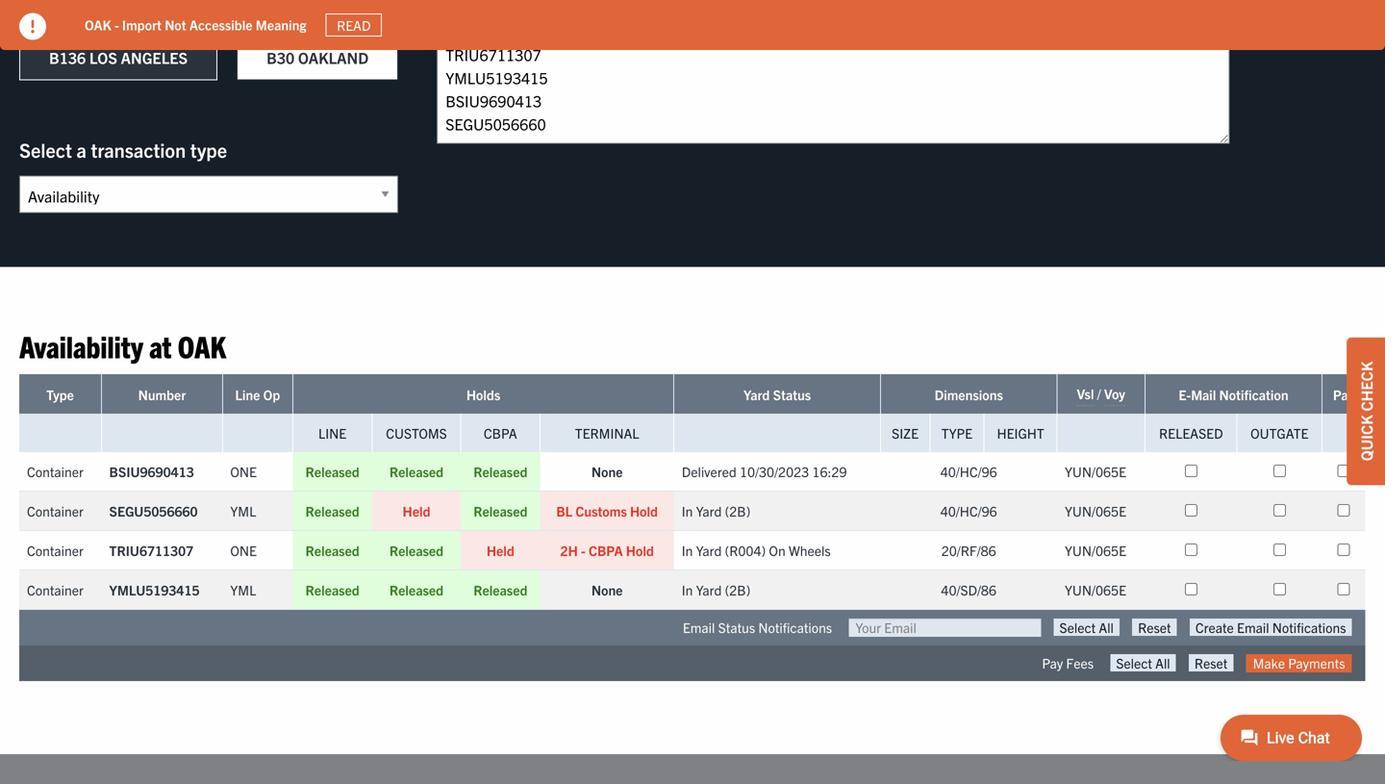 Task type: describe. For each thing, give the bounding box(es) containing it.
op
[[263, 386, 280, 403]]

accessible
[[189, 16, 253, 33]]

3 in from the top
[[682, 581, 693, 599]]

(r004)
[[725, 542, 766, 559]]

/
[[1098, 385, 1102, 402]]

height
[[998, 424, 1045, 442]]

pay fees
[[1043, 654, 1094, 672]]

import
[[122, 16, 162, 33]]

container for bsiu9690413
[[27, 463, 84, 480]]

0 vertical spatial held
[[403, 502, 431, 520]]

40/hc/96 for delivered 10/30/2023 16:29
[[941, 463, 998, 480]]

pay for pay
[[1334, 386, 1355, 403]]

status for yard
[[773, 386, 812, 403]]

Your Email email field
[[849, 619, 1042, 637]]

size
[[892, 424, 919, 442]]

email
[[683, 619, 715, 636]]

vsl / voy
[[1077, 385, 1126, 402]]

voy
[[1105, 385, 1126, 402]]

one for bsiu9690413
[[230, 463, 257, 480]]

notifications
[[759, 619, 833, 636]]

none for in yard (2b)
[[592, 581, 623, 599]]

ymlu5193415
[[109, 581, 200, 599]]

container for segu5056660
[[27, 502, 84, 520]]

in yard (2b) for bl customs hold
[[682, 502, 751, 520]]

select a transaction type
[[19, 138, 227, 162]]

bsiu9690413
[[109, 463, 194, 480]]

none for delivered 10/30/2023 16:29
[[592, 463, 623, 480]]

b136
[[49, 48, 86, 67]]

meaning
[[256, 16, 307, 33]]

line op
[[235, 386, 280, 403]]

email status notifications
[[683, 619, 833, 636]]

container for ymlu5193415
[[27, 581, 84, 599]]

terminal
[[575, 424, 640, 442]]

oakland
[[298, 48, 369, 67]]

0 horizontal spatial customs
[[386, 424, 447, 442]]

solid image
[[19, 13, 46, 40]]

1 vertical spatial customs
[[576, 502, 627, 520]]

los
[[89, 48, 117, 67]]

yard status
[[744, 386, 812, 403]]

container for triu6711307
[[27, 542, 84, 559]]

yun/065e for segu5056660
[[1065, 502, 1127, 520]]

status for email
[[719, 619, 756, 636]]

yard for none
[[696, 581, 722, 599]]

40/hc/96 for in yard (2b)
[[941, 502, 998, 520]]

40/sd/86
[[942, 581, 997, 599]]

holds
[[467, 386, 501, 403]]

1 vertical spatial hold
[[626, 542, 654, 559]]

line for line op
[[235, 386, 260, 403]]

0 vertical spatial hold
[[630, 502, 658, 520]]

yun/065e for ymlu5193415
[[1065, 581, 1127, 599]]

make
[[1254, 654, 1286, 672]]

yard for 2h - cbpa hold
[[696, 542, 722, 559]]

16:29
[[813, 463, 847, 480]]

make payments link
[[1247, 654, 1353, 673]]

0 vertical spatial oak
[[85, 16, 111, 33]]

1 vertical spatial held
[[487, 542, 515, 559]]

in yard (2b) for none
[[682, 581, 751, 599]]

yun/065e for triu6711307
[[1065, 542, 1127, 559]]



Task type: vqa. For each thing, say whether or not it's contained in the screenshot.


Task type: locate. For each thing, give the bounding box(es) containing it.
(2b) for bl customs hold
[[725, 502, 751, 520]]

status
[[773, 386, 812, 403], [719, 619, 756, 636]]

4 yun/065e from the top
[[1065, 581, 1127, 599]]

in
[[682, 502, 693, 520], [682, 542, 693, 559], [682, 581, 693, 599]]

bl
[[557, 502, 573, 520]]

none down the 2h - cbpa hold
[[592, 581, 623, 599]]

angeles
[[121, 48, 188, 67]]

footer
[[0, 755, 1386, 784]]

- for oak
[[115, 16, 119, 33]]

1 horizontal spatial line
[[319, 424, 347, 442]]

read link
[[326, 13, 382, 37]]

quick check link
[[1347, 338, 1386, 485]]

10/30/2023
[[740, 463, 810, 480]]

1 in from the top
[[682, 502, 693, 520]]

fees
[[1067, 654, 1094, 672]]

1 vertical spatial type
[[942, 424, 973, 442]]

0 vertical spatial none
[[592, 463, 623, 480]]

yml
[[230, 502, 256, 520], [230, 581, 256, 599]]

in yard (2b)
[[682, 502, 751, 520], [682, 581, 751, 599]]

on
[[769, 542, 786, 559]]

vsl
[[1077, 385, 1095, 402]]

container
[[27, 463, 84, 480], [27, 502, 84, 520], [27, 542, 84, 559], [27, 581, 84, 599]]

0 horizontal spatial type
[[46, 386, 74, 403]]

outgate
[[1251, 424, 1309, 442]]

1 vertical spatial -
[[581, 542, 586, 559]]

make payments
[[1254, 654, 1346, 672]]

1 vertical spatial cbpa
[[589, 542, 623, 559]]

yard for bl customs hold
[[696, 502, 722, 520]]

oak
[[85, 16, 111, 33], [178, 327, 226, 364]]

(2b) for none
[[725, 581, 751, 599]]

0 horizontal spatial pay
[[1043, 654, 1064, 672]]

1 vertical spatial status
[[719, 619, 756, 636]]

- for 2h
[[581, 542, 586, 559]]

2 in from the top
[[682, 542, 693, 559]]

not
[[165, 16, 186, 33]]

2 (2b) from the top
[[725, 581, 751, 599]]

yard up email
[[696, 581, 722, 599]]

2 40/hc/96 from the top
[[941, 502, 998, 520]]

- left import
[[115, 16, 119, 33]]

yml right ymlu5193415
[[230, 581, 256, 599]]

bl customs hold
[[557, 502, 658, 520]]

0 vertical spatial (2b)
[[725, 502, 751, 520]]

20/rf/86
[[942, 542, 997, 559]]

0 vertical spatial 40/hc/96
[[941, 463, 998, 480]]

e-mail notification
[[1179, 386, 1289, 403]]

1 vertical spatial yml
[[230, 581, 256, 599]]

type down availability
[[46, 386, 74, 403]]

None checkbox
[[1186, 465, 1198, 477], [1338, 465, 1351, 477], [1186, 504, 1198, 517], [1186, 544, 1198, 556], [1274, 544, 1287, 556], [1186, 465, 1198, 477], [1338, 465, 1351, 477], [1186, 504, 1198, 517], [1186, 544, 1198, 556], [1274, 544, 1287, 556]]

2 container from the top
[[27, 502, 84, 520]]

in for cbpa
[[682, 542, 693, 559]]

line for line
[[319, 424, 347, 442]]

in yard (r004) on wheels
[[682, 542, 831, 559]]

number
[[138, 386, 186, 403]]

pay left fees in the bottom right of the page
[[1043, 654, 1064, 672]]

0 vertical spatial -
[[115, 16, 119, 33]]

hold down "bl customs hold"
[[626, 542, 654, 559]]

1 horizontal spatial pay
[[1334, 386, 1355, 403]]

(2b)
[[725, 502, 751, 520], [725, 581, 751, 599]]

payments
[[1289, 654, 1346, 672]]

delivered
[[682, 463, 737, 480]]

None button
[[1054, 619, 1120, 636], [1133, 619, 1178, 636], [1190, 619, 1353, 636], [1111, 654, 1177, 672], [1189, 654, 1234, 672], [1054, 619, 1120, 636], [1133, 619, 1178, 636], [1190, 619, 1353, 636], [1111, 654, 1177, 672], [1189, 654, 1234, 672]]

yard down delivered
[[696, 502, 722, 520]]

1 vertical spatial (2b)
[[725, 581, 751, 599]]

-
[[115, 16, 119, 33], [581, 542, 586, 559]]

none down "terminal"
[[592, 463, 623, 480]]

0 vertical spatial pay
[[1334, 386, 1355, 403]]

oak - import not accessible meaning
[[85, 16, 307, 33]]

in left (r004)
[[682, 542, 693, 559]]

read
[[337, 16, 371, 34]]

hold
[[630, 502, 658, 520], [626, 542, 654, 559]]

type down dimensions
[[942, 424, 973, 442]]

check
[[1357, 362, 1376, 412]]

b30
[[267, 48, 295, 67]]

(2b) up (r004)
[[725, 502, 751, 520]]

in down delivered
[[682, 502, 693, 520]]

notification
[[1220, 386, 1289, 403]]

None checkbox
[[1274, 465, 1287, 477], [1274, 504, 1287, 517], [1338, 504, 1351, 517], [1338, 544, 1351, 556], [1186, 583, 1198, 596], [1274, 583, 1287, 596], [1338, 583, 1351, 596], [1274, 465, 1287, 477], [1274, 504, 1287, 517], [1338, 504, 1351, 517], [1338, 544, 1351, 556], [1186, 583, 1198, 596], [1274, 583, 1287, 596], [1338, 583, 1351, 596]]

select
[[19, 138, 72, 162]]

cbpa down holds in the left of the page
[[484, 424, 518, 442]]

0 vertical spatial yml
[[230, 502, 256, 520]]

yml for segu5056660
[[230, 502, 256, 520]]

0 vertical spatial customs
[[386, 424, 447, 442]]

type
[[190, 138, 227, 162]]

one
[[230, 463, 257, 480], [230, 542, 257, 559]]

one right triu6711307
[[230, 542, 257, 559]]

yun/065e for bsiu9690413
[[1065, 463, 1127, 480]]

2h
[[561, 542, 578, 559]]

1 horizontal spatial type
[[942, 424, 973, 442]]

2 vertical spatial in
[[682, 581, 693, 599]]

wheels
[[789, 542, 831, 559]]

4 container from the top
[[27, 581, 84, 599]]

1 vertical spatial oak
[[178, 327, 226, 364]]

0 vertical spatial status
[[773, 386, 812, 403]]

2 one from the top
[[230, 542, 257, 559]]

0 horizontal spatial status
[[719, 619, 756, 636]]

0 horizontal spatial held
[[403, 502, 431, 520]]

b136 los angeles
[[49, 48, 188, 67]]

held
[[403, 502, 431, 520], [487, 542, 515, 559]]

2 yml from the top
[[230, 581, 256, 599]]

at
[[149, 327, 172, 364]]

2h - cbpa hold
[[561, 542, 654, 559]]

in yard (2b) up email
[[682, 581, 751, 599]]

quick check
[[1357, 362, 1376, 461]]

released
[[1160, 424, 1224, 442], [306, 463, 360, 480], [390, 463, 444, 480], [474, 463, 528, 480], [306, 502, 360, 520], [474, 502, 528, 520], [306, 542, 360, 559], [390, 542, 444, 559], [306, 581, 360, 599], [390, 581, 444, 599], [474, 581, 528, 599]]

none
[[592, 463, 623, 480], [592, 581, 623, 599]]

1 horizontal spatial customs
[[576, 502, 627, 520]]

3 yun/065e from the top
[[1065, 542, 1127, 559]]

yard left (r004)
[[696, 542, 722, 559]]

yun/065e
[[1065, 463, 1127, 480], [1065, 502, 1127, 520], [1065, 542, 1127, 559], [1065, 581, 1127, 599]]

delivered 10/30/2023 16:29
[[682, 463, 847, 480]]

0 horizontal spatial -
[[115, 16, 119, 33]]

1 yml from the top
[[230, 502, 256, 520]]

triu6711307
[[109, 542, 194, 559]]

1 vertical spatial line
[[319, 424, 347, 442]]

Enter reference number(s) text field
[[437, 34, 1230, 144]]

pay
[[1334, 386, 1355, 403], [1043, 654, 1064, 672]]

1 vertical spatial pay
[[1043, 654, 1064, 672]]

0 horizontal spatial oak
[[85, 16, 111, 33]]

mail
[[1192, 386, 1217, 403]]

40/hc/96
[[941, 463, 998, 480], [941, 502, 998, 520]]

1 (2b) from the top
[[725, 502, 751, 520]]

1 vertical spatial none
[[592, 581, 623, 599]]

- right 2h
[[581, 542, 586, 559]]

transaction
[[91, 138, 186, 162]]

1 horizontal spatial -
[[581, 542, 586, 559]]

quick
[[1357, 415, 1376, 461]]

customs
[[386, 424, 447, 442], [576, 502, 627, 520]]

segu5056660
[[109, 502, 198, 520]]

3 container from the top
[[27, 542, 84, 559]]

in up email
[[682, 581, 693, 599]]

1 vertical spatial in yard (2b)
[[682, 581, 751, 599]]

yml for ymlu5193415
[[230, 581, 256, 599]]

0 vertical spatial one
[[230, 463, 257, 480]]

2 none from the top
[[592, 581, 623, 599]]

0 vertical spatial in
[[682, 502, 693, 520]]

cbpa
[[484, 424, 518, 442], [589, 542, 623, 559]]

40/hc/96 down height
[[941, 463, 998, 480]]

one down line op
[[230, 463, 257, 480]]

in yard (2b) down delivered
[[682, 502, 751, 520]]

oak right the at at the left top of the page
[[178, 327, 226, 364]]

yard
[[744, 386, 770, 403], [696, 502, 722, 520], [696, 542, 722, 559], [696, 581, 722, 599]]

1 in yard (2b) from the top
[[682, 502, 751, 520]]

pay for pay fees
[[1043, 654, 1064, 672]]

dimensions
[[935, 386, 1004, 403]]

0 vertical spatial line
[[235, 386, 260, 403]]

yard up delivered 10/30/2023 16:29
[[744, 386, 770, 403]]

type
[[46, 386, 74, 403], [942, 424, 973, 442]]

a
[[77, 138, 87, 162]]

in for hold
[[682, 502, 693, 520]]

1 yun/065e from the top
[[1065, 463, 1127, 480]]

1 horizontal spatial status
[[773, 386, 812, 403]]

0 vertical spatial in yard (2b)
[[682, 502, 751, 520]]

status up the 10/30/2023 at the bottom right of page
[[773, 386, 812, 403]]

1 vertical spatial one
[[230, 542, 257, 559]]

status right email
[[719, 619, 756, 636]]

2 in yard (2b) from the top
[[682, 581, 751, 599]]

1 horizontal spatial cbpa
[[589, 542, 623, 559]]

1 horizontal spatial held
[[487, 542, 515, 559]]

2 yun/065e from the top
[[1065, 502, 1127, 520]]

yml right the segu5056660
[[230, 502, 256, 520]]

b30 oakland
[[267, 48, 369, 67]]

availability
[[19, 327, 143, 364]]

1 vertical spatial 40/hc/96
[[941, 502, 998, 520]]

0 vertical spatial cbpa
[[484, 424, 518, 442]]

(2b) down (r004)
[[725, 581, 751, 599]]

1 none from the top
[[592, 463, 623, 480]]

0 vertical spatial type
[[46, 386, 74, 403]]

1 40/hc/96 from the top
[[941, 463, 998, 480]]

e-
[[1179, 386, 1192, 403]]

pay left check
[[1334, 386, 1355, 403]]

oak up los at the top left
[[85, 16, 111, 33]]

0 horizontal spatial cbpa
[[484, 424, 518, 442]]

1 one from the top
[[230, 463, 257, 480]]

0 horizontal spatial line
[[235, 386, 260, 403]]

line
[[235, 386, 260, 403], [319, 424, 347, 442]]

cbpa right 2h
[[589, 542, 623, 559]]

1 container from the top
[[27, 463, 84, 480]]

hold up the 2h - cbpa hold
[[630, 502, 658, 520]]

1 horizontal spatial oak
[[178, 327, 226, 364]]

one for triu6711307
[[230, 542, 257, 559]]

availability at oak
[[19, 327, 226, 364]]

40/hc/96 up 20/rf/86
[[941, 502, 998, 520]]

1 vertical spatial in
[[682, 542, 693, 559]]



